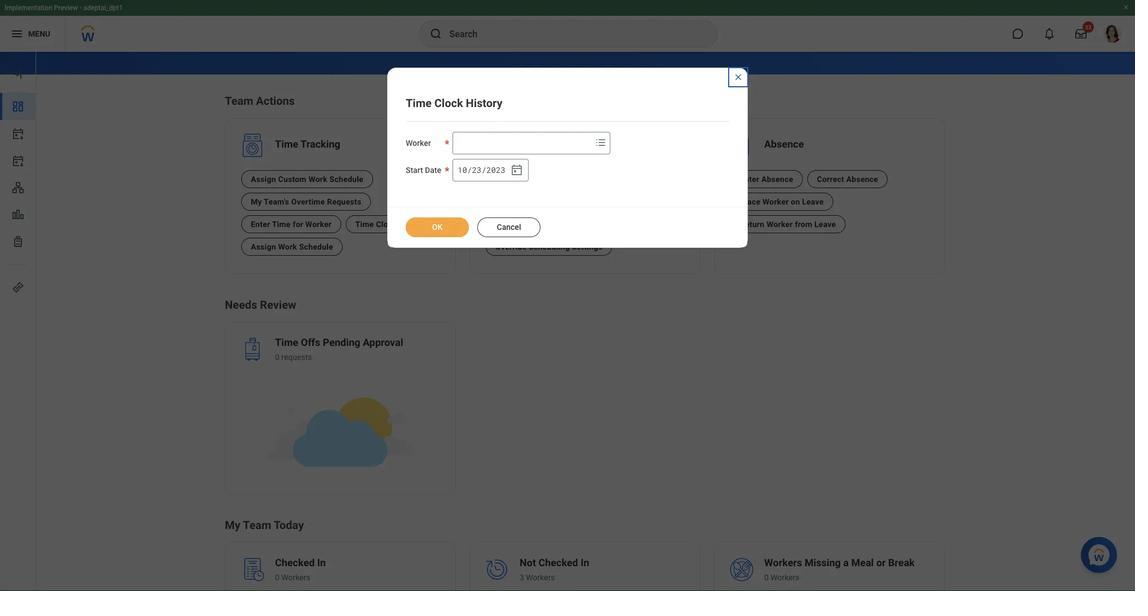 Task type: vqa. For each thing, say whether or not it's contained in the screenshot.
bottommost 100%
no



Task type: locate. For each thing, give the bounding box(es) containing it.
2 vertical spatial work
[[278, 242, 297, 252]]

override
[[496, 242, 527, 252]]

2 calendar user solid image from the top
[[11, 154, 25, 167]]

0 vertical spatial enter
[[740, 175, 760, 184]]

clock
[[435, 96, 463, 110], [376, 220, 397, 229]]

leave right from
[[815, 220, 836, 229]]

my inside button
[[251, 197, 262, 207]]

profile logan mcneil element
[[1097, 21, 1129, 46]]

/ right 10
[[467, 165, 472, 175]]

0 horizontal spatial enter
[[251, 220, 270, 229]]

on
[[791, 197, 800, 207]]

prompts image
[[594, 136, 608, 149]]

change work availability button
[[486, 215, 597, 233]]

1 vertical spatial time clock history
[[355, 220, 426, 229]]

1 vertical spatial work
[[525, 220, 544, 229]]

0 vertical spatial my
[[251, 197, 262, 207]]

implementation
[[5, 4, 52, 12]]

1 horizontal spatial clock
[[435, 96, 463, 110]]

review
[[260, 298, 296, 312]]

work for assign work schedule
[[278, 242, 297, 252]]

work down enter time for worker button
[[278, 242, 297, 252]]

time clock history
[[406, 96, 503, 110], [355, 220, 426, 229]]

assign work schedule
[[251, 242, 333, 252]]

checked down today
[[275, 557, 315, 569]]

start date
[[406, 166, 441, 175]]

/ right the 23
[[482, 165, 486, 175]]

worker
[[406, 139, 431, 148], [763, 197, 789, 207], [305, 220, 332, 229], [767, 220, 793, 229]]

requests
[[281, 353, 312, 362]]

enter
[[740, 175, 760, 184], [251, 220, 270, 229]]

workers right 3
[[526, 573, 555, 582]]

task timeoff image
[[11, 235, 25, 249]]

0 horizontal spatial checked
[[275, 557, 315, 569]]

work inside "assign work schedule" 'button'
[[278, 242, 297, 252]]

workers down checked in element
[[281, 573, 310, 582]]

calendar user solid image
[[11, 127, 25, 140], [11, 154, 25, 167]]

-
[[80, 4, 82, 12]]

1 horizontal spatial my
[[251, 197, 262, 207]]

0 vertical spatial history
[[466, 96, 503, 110]]

change
[[496, 197, 523, 207], [496, 220, 523, 229]]

cancel button
[[477, 218, 541, 237]]

0 horizontal spatial /
[[467, 165, 472, 175]]

0 vertical spatial change
[[496, 197, 523, 207]]

work right cancel
[[525, 220, 544, 229]]

assign schedule tags button
[[486, 170, 586, 188]]

worker right for
[[305, 220, 332, 229]]

0 workers element for workers
[[275, 572, 326, 584]]

1 vertical spatial change
[[496, 220, 523, 229]]

1 horizontal spatial 0 workers element
[[764, 572, 915, 584]]

change up cancel
[[496, 197, 523, 207]]

1 vertical spatial enter
[[251, 220, 270, 229]]

meal
[[852, 557, 874, 569]]

0 workers element
[[275, 572, 326, 584], [764, 572, 915, 584]]

enter up 'place'
[[740, 175, 760, 184]]

work
[[309, 175, 327, 184], [525, 220, 544, 229], [278, 242, 297, 252]]

implementation preview -   adeptai_dpt1
[[5, 4, 123, 12]]

search image
[[429, 27, 443, 41]]

today
[[274, 519, 304, 532]]

1 vertical spatial history
[[399, 220, 426, 229]]

worker inside button
[[305, 220, 332, 229]]

assign inside 'button'
[[251, 242, 276, 252]]

work inside the change work availability button
[[525, 220, 544, 229]]

my for my team today
[[225, 519, 240, 532]]

0 vertical spatial calendar user solid image
[[11, 127, 25, 140]]

enter for enter time for worker
[[251, 220, 270, 229]]

10
[[458, 165, 467, 175]]

checked up 3 workers element
[[539, 557, 578, 569]]

main content
[[0, 52, 1135, 591]]

0 vertical spatial work
[[309, 175, 327, 184]]

0 workers element down a
[[764, 572, 915, 584]]

actions
[[256, 94, 295, 107]]

history
[[466, 96, 503, 110], [399, 220, 426, 229]]

checked inside not checked in 3 workers
[[539, 557, 578, 569]]

1 in from the left
[[317, 557, 326, 569]]

checked in 0 workers
[[275, 557, 326, 582]]

preferences
[[561, 197, 606, 207]]

0 horizontal spatial work
[[278, 242, 297, 252]]

leave right on
[[802, 197, 824, 207]]

requests
[[327, 197, 361, 207]]

assign for assign schedule tags
[[496, 175, 521, 184]]

my team today
[[225, 519, 304, 532]]

my left today
[[225, 519, 240, 532]]

start date group
[[453, 159, 529, 182]]

time tracking element
[[275, 138, 340, 153]]

return
[[740, 220, 765, 229]]

1 horizontal spatial history
[[466, 96, 503, 110]]

worker up start
[[406, 139, 431, 148]]

2 in from the left
[[581, 557, 589, 569]]

history inside button
[[399, 220, 426, 229]]

overtime
[[291, 197, 325, 207]]

enter inside enter time for worker button
[[251, 220, 270, 229]]

assign
[[251, 175, 276, 184], [496, 175, 521, 184], [251, 242, 276, 252]]

history inside dialog
[[466, 96, 503, 110]]

workers
[[764, 557, 802, 569], [281, 573, 310, 582], [526, 573, 555, 582], [771, 573, 800, 582]]

1 / from the left
[[467, 165, 472, 175]]

0 horizontal spatial my
[[225, 519, 240, 532]]

return worker from leave button
[[731, 215, 846, 233]]

checked in element
[[275, 557, 326, 572]]

0 horizontal spatial clock
[[376, 220, 397, 229]]

work inside 'assign custom work schedule' button
[[309, 175, 327, 184]]

clock inside time clock history dialog
[[435, 96, 463, 110]]

checked
[[275, 557, 315, 569], [539, 557, 578, 569]]

work up overtime
[[309, 175, 327, 184]]

ok button
[[406, 218, 469, 237]]

team left the actions
[[225, 94, 253, 107]]

time tracking
[[275, 138, 340, 150]]

needs
[[225, 298, 257, 312]]

0 vertical spatial time clock history
[[406, 96, 503, 110]]

2 0 workers element from the left
[[764, 572, 915, 584]]

absence element
[[764, 138, 804, 153]]

implementation preview -   adeptai_dpt1 banner
[[0, 0, 1135, 52]]

change work availability
[[496, 220, 587, 229]]

1 vertical spatial clock
[[376, 220, 397, 229]]

10 / 23 / 2023
[[458, 165, 506, 175]]

time inside button
[[355, 220, 374, 229]]

0 horizontal spatial history
[[399, 220, 426, 229]]

2 change from the top
[[496, 220, 523, 229]]

my left team's
[[251, 197, 262, 207]]

start
[[406, 166, 423, 175]]

schedule
[[330, 175, 364, 184], [523, 175, 557, 184], [525, 197, 559, 207], [299, 242, 333, 252]]

history up worker field
[[466, 96, 503, 110]]

0 vertical spatial leave
[[802, 197, 824, 207]]

2 checked from the left
[[539, 557, 578, 569]]

change schedule preferences button
[[486, 193, 616, 211]]

ok
[[432, 223, 443, 232]]

leave
[[802, 197, 824, 207], [815, 220, 836, 229]]

absence
[[764, 138, 804, 150], [762, 175, 793, 184], [847, 175, 878, 184]]

schedule down for
[[299, 242, 333, 252]]

time
[[406, 96, 432, 110], [275, 138, 298, 150], [272, 220, 291, 229], [355, 220, 374, 229], [275, 337, 298, 349]]

my
[[251, 197, 262, 207], [225, 519, 240, 532]]

place worker on leave button
[[731, 193, 834, 211]]

workers missing a meal or break element
[[764, 557, 915, 572]]

place
[[740, 197, 761, 207]]

assign for assign work schedule
[[251, 242, 276, 252]]

time inside the time offs pending approval 0 requests
[[275, 337, 298, 349]]

2 horizontal spatial work
[[525, 220, 544, 229]]

enter inside enter absence button
[[740, 175, 760, 184]]

1 vertical spatial leave
[[815, 220, 836, 229]]

break
[[888, 557, 915, 569]]

/
[[467, 165, 472, 175], [482, 165, 486, 175]]

absence up place worker on leave
[[762, 175, 793, 184]]

0 horizontal spatial 0 workers element
[[275, 572, 326, 584]]

0 workers element down today
[[275, 572, 326, 584]]

1 vertical spatial calendar user solid image
[[11, 154, 25, 167]]

team
[[225, 94, 253, 107], [243, 519, 271, 532]]

absence for enter absence
[[762, 175, 793, 184]]

1 horizontal spatial in
[[581, 557, 589, 569]]

history left "ok"
[[399, 220, 426, 229]]

1 horizontal spatial /
[[482, 165, 486, 175]]

enter down team's
[[251, 220, 270, 229]]

0 vertical spatial clock
[[435, 96, 463, 110]]

my for my team's overtime requests
[[251, 197, 262, 207]]

0
[[275, 353, 280, 362], [275, 573, 280, 582], [764, 573, 769, 582]]

0 requests element
[[275, 352, 403, 363]]

time inside dialog
[[406, 96, 432, 110]]

3
[[520, 573, 524, 582]]

0 horizontal spatial in
[[317, 557, 326, 569]]

workers down workers missing a meal or break element at right
[[771, 573, 800, 582]]

1 0 workers element from the left
[[275, 572, 326, 584]]

in
[[317, 557, 326, 569], [581, 557, 589, 569]]

1 horizontal spatial checked
[[539, 557, 578, 569]]

1 checked from the left
[[275, 557, 315, 569]]

1 horizontal spatial work
[[309, 175, 327, 184]]

change up override
[[496, 220, 523, 229]]

team left today
[[243, 519, 271, 532]]

enter for enter absence
[[740, 175, 760, 184]]

absence right correct
[[847, 175, 878, 184]]

1 vertical spatial my
[[225, 519, 240, 532]]

0 inside checked in 0 workers
[[275, 573, 280, 582]]

assign custom work schedule
[[251, 175, 364, 184]]

close time clock history image
[[734, 73, 743, 82]]

1 change from the top
[[496, 197, 523, 207]]

offs
[[301, 337, 320, 349]]

1 horizontal spatial enter
[[740, 175, 760, 184]]

chart image
[[11, 208, 25, 222]]



Task type: describe. For each thing, give the bounding box(es) containing it.
checked inside checked in 0 workers
[[275, 557, 315, 569]]

calendar image
[[510, 163, 524, 177]]

time offs pending approval element
[[275, 336, 403, 352]]

change for change work availability
[[496, 220, 523, 229]]

place worker on leave
[[740, 197, 824, 207]]

3 workers element
[[520, 572, 589, 584]]

not checked in 3 workers
[[520, 557, 589, 582]]

team's
[[264, 197, 289, 207]]

pending
[[323, 337, 360, 349]]

main content containing team actions
[[0, 52, 1135, 591]]

preview
[[54, 4, 78, 12]]

close environment banner image
[[1123, 4, 1130, 11]]

my team's overtime requests button
[[241, 193, 371, 211]]

schedule inside 'button'
[[299, 242, 333, 252]]

dashboard image
[[11, 100, 25, 113]]

tracking
[[301, 138, 340, 150]]

in inside not checked in 3 workers
[[581, 557, 589, 569]]

for
[[293, 220, 303, 229]]

team actions
[[225, 94, 295, 107]]

navigation pane region
[[0, 52, 36, 591]]

correct
[[817, 175, 844, 184]]

change for change schedule preferences
[[496, 197, 523, 207]]

time clock history button
[[346, 215, 435, 233]]

2023
[[487, 165, 506, 175]]

my team's overtime requests
[[251, 197, 361, 207]]

correct absence button
[[808, 170, 888, 188]]

date
[[425, 166, 441, 175]]

not checked in element
[[520, 557, 589, 572]]

workers inside not checked in 3 workers
[[526, 573, 555, 582]]

in inside checked in 0 workers
[[317, 557, 326, 569]]

time offs pending approval 0 requests
[[275, 337, 403, 362]]

clock inside time clock history button
[[376, 220, 397, 229]]

not
[[520, 557, 536, 569]]

0 inside workers missing a meal or break 0 workers
[[764, 573, 769, 582]]

override scheduling settings
[[496, 242, 603, 252]]

2 / from the left
[[482, 165, 486, 175]]

work for change work availability
[[525, 220, 544, 229]]

inbox large image
[[1076, 28, 1087, 39]]

adeptai_dpt1
[[83, 4, 123, 12]]

change schedule preferences
[[496, 197, 606, 207]]

0 vertical spatial team
[[225, 94, 253, 107]]

Worker field
[[453, 133, 592, 153]]

approval
[[363, 337, 403, 349]]

assign custom work schedule button
[[241, 170, 373, 188]]

enter time for worker
[[251, 220, 332, 229]]

enter time for worker button
[[241, 215, 341, 233]]

23
[[472, 165, 482, 175]]

correct absence
[[817, 175, 878, 184]]

enter absence button
[[731, 170, 803, 188]]

override scheduling settings button
[[486, 238, 612, 256]]

assign schedule tags
[[496, 175, 576, 184]]

assign for assign custom work schedule
[[251, 175, 276, 184]]

workers missing a meal or break 0 workers
[[764, 557, 915, 582]]

0 inside the time offs pending approval 0 requests
[[275, 353, 280, 362]]

worker left on
[[763, 197, 789, 207]]

schedule up change schedule preferences
[[523, 175, 557, 184]]

settings
[[572, 242, 603, 252]]

custom
[[278, 175, 307, 184]]

1 vertical spatial team
[[243, 519, 271, 532]]

missing
[[805, 557, 841, 569]]

a
[[844, 557, 849, 569]]

or
[[877, 557, 886, 569]]

time inside button
[[272, 220, 291, 229]]

from
[[795, 220, 813, 229]]

availability
[[546, 220, 587, 229]]

schedule up "requests"
[[330, 175, 364, 184]]

tags
[[559, 175, 576, 184]]

leave for return worker from leave
[[815, 220, 836, 229]]

worker inside time clock history dialog
[[406, 139, 431, 148]]

time clock history dialog
[[387, 68, 748, 248]]

needs review
[[225, 298, 296, 312]]

absence up enter absence button at the right top
[[764, 138, 804, 150]]

workers left missing
[[764, 557, 802, 569]]

leave for place worker on leave
[[802, 197, 824, 207]]

workers inside checked in 0 workers
[[281, 573, 310, 582]]

notifications large image
[[1044, 28, 1055, 39]]

0 workers element for meal
[[764, 572, 915, 584]]

1 calendar user solid image from the top
[[11, 127, 25, 140]]

return worker from leave
[[740, 220, 836, 229]]

scheduling
[[529, 242, 570, 252]]

cancel
[[497, 223, 521, 232]]

schedule up change work availability
[[525, 197, 559, 207]]

absence for correct absence
[[847, 175, 878, 184]]

enter absence
[[740, 175, 793, 184]]

assign work schedule button
[[241, 238, 343, 256]]

time clock history inside time clock history dialog
[[406, 96, 503, 110]]

worker down place worker on leave
[[767, 220, 793, 229]]

time clock history inside time clock history button
[[355, 220, 426, 229]]



